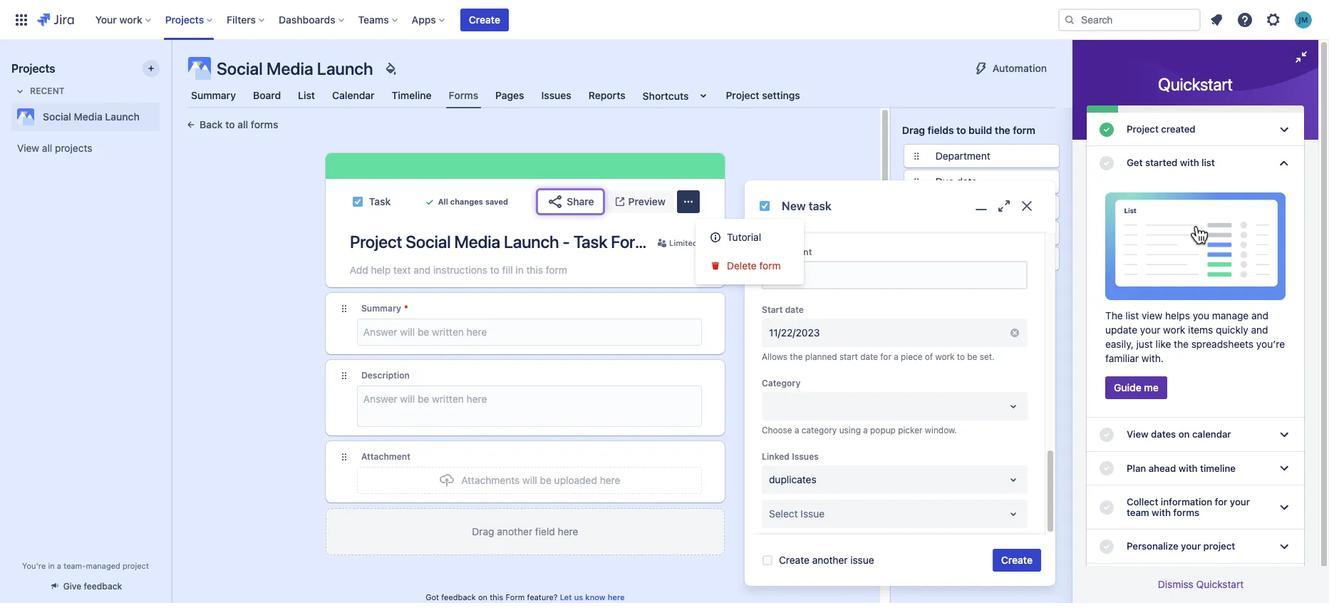 Task type: vqa. For each thing, say whether or not it's contained in the screenshot.
select issue
yes



Task type: locate. For each thing, give the bounding box(es) containing it.
1 vertical spatial social media launch
[[43, 110, 140, 123]]

2 vertical spatial checked image
[[1099, 460, 1116, 477]]

social up summary link
[[217, 58, 263, 78]]

2 chevron image from the top
[[1276, 499, 1293, 516]]

0 vertical spatial in
[[516, 264, 524, 276]]

1 answer will be written here from the top
[[364, 326, 487, 338]]

the right like at the bottom right of the page
[[1174, 338, 1189, 350]]

2 vertical spatial work
[[936, 352, 955, 362]]

0 horizontal spatial on
[[478, 592, 488, 602]]

with for started
[[1180, 157, 1200, 168]]

0 vertical spatial checked image
[[1099, 121, 1116, 138]]

1 vertical spatial on
[[478, 592, 488, 602]]

reports link
[[586, 83, 629, 108]]

select issue
[[769, 508, 825, 520]]

in right you're
[[48, 561, 55, 570]]

project settings link
[[723, 83, 803, 108]]

1 answer from the top
[[364, 326, 398, 338]]

1 vertical spatial project
[[1127, 123, 1159, 135]]

summary for summary *
[[361, 303, 401, 314]]

project for project social media launch - task form
[[350, 232, 402, 252]]

forms up personalize your project
[[1174, 507, 1200, 518]]

department for due
[[936, 150, 991, 162]]

0 vertical spatial work
[[119, 13, 142, 25]]

calendar
[[332, 89, 375, 101]]

view left projects on the top left of page
[[17, 142, 39, 154]]

will down description
[[400, 393, 415, 405]]

1 vertical spatial answer will be written here
[[364, 393, 487, 405]]

project up get
[[1127, 123, 1159, 135]]

2 open image from the top
[[1005, 471, 1022, 488]]

answer will be written here down description
[[364, 393, 487, 405]]

summary left *
[[361, 303, 401, 314]]

group
[[696, 219, 804, 284]]

answer down summary *
[[364, 326, 398, 338]]

you're in a team-managed project
[[22, 561, 149, 570]]

upload image
[[439, 472, 456, 489]]

answer will be written here for summary
[[364, 326, 487, 338]]

1 horizontal spatial project
[[1204, 541, 1236, 552]]

2 answer from the top
[[364, 393, 398, 405]]

view inside dropdown button
[[1127, 429, 1149, 440]]

1 written from the top
[[432, 326, 464, 338]]

work right the of
[[936, 352, 955, 362]]

3 chevron image from the top
[[1276, 538, 1293, 555]]

preview
[[629, 195, 666, 207]]

1 horizontal spatial projects
[[165, 13, 204, 25]]

0 horizontal spatial this
[[490, 592, 504, 602]]

create another issue
[[779, 554, 875, 566]]

0 vertical spatial social media launch
[[217, 58, 373, 78]]

0 horizontal spatial media
[[74, 110, 103, 123]]

board
[[253, 89, 281, 101]]

another left issue
[[813, 554, 848, 566]]

0 vertical spatial open image
[[1005, 398, 1022, 415]]

project inside dropdown button
[[1204, 541, 1236, 552]]

feedback for got
[[441, 592, 476, 602]]

0 horizontal spatial projects
[[11, 62, 55, 75]]

create down open icon on the bottom right
[[1002, 554, 1033, 566]]

open image
[[1005, 506, 1022, 523]]

forms
[[251, 118, 278, 130], [1174, 507, 1200, 518]]

1 vertical spatial answer
[[364, 393, 398, 405]]

create right apps popup button
[[469, 13, 500, 25]]

help image
[[1237, 11, 1254, 28]]

project inside dropdown button
[[1127, 123, 1159, 135]]

1 vertical spatial issues
[[792, 451, 819, 462]]

0 vertical spatial the
[[995, 124, 1011, 136]]

filters button
[[223, 8, 270, 31]]

launch
[[317, 58, 373, 78], [105, 110, 140, 123], [504, 232, 559, 252]]

1 horizontal spatial drag
[[902, 124, 925, 136]]

to right back
[[225, 118, 235, 130]]

date
[[957, 175, 978, 187], [961, 252, 982, 264], [785, 304, 804, 315], [861, 352, 878, 362]]

2 horizontal spatial work
[[1164, 324, 1186, 336]]

sidebar navigation image
[[155, 57, 187, 86]]

fields
[[928, 124, 954, 136]]

date right due at the right top of page
[[957, 175, 978, 187]]

checked image inside project created dropdown button
[[1099, 121, 1116, 138]]

2 chevron image from the top
[[1276, 155, 1293, 172]]

another left field
[[497, 525, 533, 538]]

the inside the list view helps you manage and update your work items quickly and easily, just like the spreadsheets you're familiar with.
[[1174, 338, 1189, 350]]

projects inside the 'projects' dropdown button
[[165, 13, 204, 25]]

on inside dropdown button
[[1179, 429, 1190, 440]]

answer down description
[[364, 393, 398, 405]]

list up update
[[1126, 310, 1139, 322]]

create down "select issue"
[[779, 554, 810, 566]]

launch left -
[[504, 232, 559, 252]]

start date up '11/22/2023'
[[762, 304, 804, 315]]

automation image
[[973, 60, 990, 77]]

1 horizontal spatial another
[[813, 554, 848, 566]]

checked image for plan
[[1099, 460, 1116, 477]]

summary up back
[[191, 89, 236, 101]]

a left team-
[[57, 561, 61, 570]]

1 horizontal spatial summary
[[361, 303, 401, 314]]

start date down priority
[[936, 252, 982, 264]]

0 vertical spatial task
[[369, 195, 391, 207]]

banner
[[0, 0, 1330, 40]]

with inside dropdown button
[[1179, 462, 1198, 474]]

guide me
[[1114, 382, 1159, 394]]

1 checked image from the top
[[1099, 155, 1116, 172]]

with inside 'dropdown button'
[[1180, 157, 1200, 168]]

0 vertical spatial create button
[[460, 8, 509, 31]]

feedback down 'managed'
[[84, 581, 122, 592]]

issue
[[801, 508, 825, 520]]

chevron image inside collect information for your team with forms dropdown button
[[1276, 499, 1293, 516]]

project up dismiss quickstart 'link'
[[1204, 541, 1236, 552]]

dismiss quickstart
[[1158, 578, 1244, 590]]

media
[[267, 58, 313, 78], [74, 110, 103, 123], [454, 232, 500, 252]]

0 horizontal spatial social media launch
[[43, 110, 140, 123]]

fill
[[502, 264, 513, 276]]

0 vertical spatial project
[[726, 89, 760, 101]]

with right ahead
[[1179, 462, 1198, 474]]

of
[[925, 352, 933, 362]]

social down "recent"
[[43, 110, 71, 123]]

will right attachments
[[523, 474, 537, 486]]

will down *
[[400, 326, 415, 338]]

date down priority
[[961, 252, 982, 264]]

group containing tutorial
[[696, 219, 804, 284]]

issues up 'duplicates'
[[792, 451, 819, 462]]

1 vertical spatial will
[[400, 393, 415, 405]]

open image
[[1005, 398, 1022, 415], [1005, 471, 1022, 488]]

project
[[1204, 541, 1236, 552], [123, 561, 149, 570]]

2 vertical spatial will
[[523, 474, 537, 486]]

let us know here button
[[560, 592, 625, 603]]

0 vertical spatial on
[[1179, 429, 1190, 440]]

2 written from the top
[[432, 393, 464, 405]]

form down -
[[546, 264, 567, 276]]

1 vertical spatial with
[[1179, 462, 1198, 474]]

1 horizontal spatial this
[[526, 264, 543, 276]]

picker
[[898, 425, 923, 436]]

and right text
[[414, 264, 431, 276]]

0 horizontal spatial list
[[1126, 310, 1139, 322]]

the right build
[[995, 124, 1011, 136]]

your down timeline on the bottom right of the page
[[1230, 496, 1250, 507]]

add
[[350, 264, 368, 276]]

1 horizontal spatial social
[[217, 58, 263, 78]]

1 vertical spatial this
[[490, 592, 504, 602]]

3 checked image from the top
[[1099, 460, 1116, 477]]

checked image left team
[[1099, 499, 1116, 516]]

plan ahead with timeline
[[1127, 462, 1236, 474]]

the right allows
[[790, 352, 803, 362]]

start up '11/22/2023'
[[762, 304, 783, 315]]

0 horizontal spatial in
[[48, 561, 55, 570]]

work for allows the planned start date for a piece of work to be set.
[[936, 352, 955, 362]]

1 horizontal spatial task
[[574, 232, 608, 252]]

chevron image inside project created dropdown button
[[1276, 121, 1293, 138]]

0 vertical spatial department
[[936, 150, 991, 162]]

checked image for collect
[[1099, 499, 1116, 516]]

priority
[[936, 227, 969, 239]]

in right fill
[[516, 264, 524, 276]]

2 checked image from the top
[[1099, 499, 1116, 516]]

you
[[1193, 310, 1210, 322]]

quickstart up project created dropdown button
[[1158, 74, 1233, 94]]

chevron image inside personalize your project dropdown button
[[1276, 538, 1293, 555]]

will
[[400, 326, 415, 338], [400, 393, 415, 405], [523, 474, 537, 486]]

drag for drag fields to build the form
[[902, 124, 925, 136]]

summary inside summary link
[[191, 89, 236, 101]]

all right back
[[238, 118, 248, 130]]

project right 'managed'
[[123, 561, 149, 570]]

0 vertical spatial list
[[1202, 157, 1215, 168]]

0 vertical spatial launch
[[317, 58, 373, 78]]

1 vertical spatial all
[[42, 142, 52, 154]]

on right got
[[478, 592, 488, 602]]

and right manage
[[1252, 310, 1269, 322]]

new task image
[[759, 200, 771, 212]]

attachments will be uploaded here
[[461, 474, 621, 486]]

1 checked image from the top
[[1099, 121, 1116, 138]]

your inside personalize your project dropdown button
[[1181, 541, 1201, 552]]

feedback
[[84, 581, 122, 592], [441, 592, 476, 602]]

share image
[[547, 193, 564, 210]]

0 vertical spatial checked image
[[1099, 155, 1116, 172]]

jira image
[[37, 11, 74, 28], [37, 11, 74, 28]]

1 horizontal spatial your
[[1181, 541, 1201, 552]]

chevron image inside plan ahead with timeline dropdown button
[[1276, 460, 1293, 477]]

work right your
[[119, 13, 142, 25]]

tab list containing forms
[[180, 83, 1064, 108]]

0 vertical spatial chevron image
[[1276, 121, 1293, 138]]

checked image
[[1099, 121, 1116, 138], [1099, 426, 1116, 443], [1099, 460, 1116, 477]]

form right delete
[[760, 259, 781, 272]]

0 vertical spatial view
[[17, 142, 39, 154]]

project created
[[1127, 123, 1196, 135]]

0 vertical spatial projects
[[165, 13, 204, 25]]

summary
[[191, 89, 236, 101], [361, 303, 401, 314]]

clear image
[[1009, 327, 1021, 339]]

issues
[[542, 89, 572, 101], [792, 451, 819, 462]]

0 vertical spatial answer will be written here
[[364, 326, 487, 338]]

to left set.
[[957, 352, 965, 362]]

1 vertical spatial checked image
[[1099, 426, 1116, 443]]

chevron image for your
[[1276, 499, 1293, 516]]

1 horizontal spatial department
[[936, 150, 991, 162]]

answer for summary
[[364, 326, 398, 338]]

all
[[438, 197, 448, 206]]

1 vertical spatial work
[[1164, 324, 1186, 336]]

and up you're on the bottom right
[[1252, 324, 1269, 336]]

task left all at the top left of the page
[[369, 195, 391, 207]]

duplicates
[[769, 473, 817, 486]]

checked image
[[1099, 155, 1116, 172], [1099, 499, 1116, 516], [1099, 538, 1116, 555]]

list inside 'dropdown button'
[[1202, 157, 1215, 168]]

get started with list button
[[1087, 146, 1305, 180]]

collect
[[1127, 496, 1159, 507]]

appswitcher icon image
[[13, 11, 30, 28]]

social up text
[[406, 232, 451, 252]]

start down priority
[[936, 252, 958, 264]]

0 horizontal spatial work
[[119, 13, 142, 25]]

date right start
[[861, 352, 878, 362]]

department
[[936, 150, 991, 162], [762, 247, 812, 257]]

checked image inside get started with list 'dropdown button'
[[1099, 155, 1116, 172]]

0 horizontal spatial the
[[790, 352, 803, 362]]

the
[[1106, 310, 1123, 322]]

launch left add to starred image
[[105, 110, 140, 123]]

drag down attachments
[[472, 525, 494, 538]]

this left feature? on the bottom of the page
[[490, 592, 504, 602]]

department for start
[[762, 247, 812, 257]]

planned
[[805, 352, 837, 362]]

1 vertical spatial for
[[1215, 496, 1228, 507]]

1 horizontal spatial forms
[[1174, 507, 1200, 518]]

launch up calendar
[[317, 58, 373, 78]]

2 checked image from the top
[[1099, 426, 1116, 443]]

1 vertical spatial open image
[[1005, 471, 1022, 488]]

started
[[1146, 157, 1178, 168]]

another for issue
[[813, 554, 848, 566]]

pages link
[[493, 83, 527, 108]]

your work button
[[91, 8, 157, 31]]

0 horizontal spatial another
[[497, 525, 533, 538]]

your inside the list view helps you manage and update your work items quickly and easily, just like the spreadsheets you're familiar with.
[[1141, 324, 1161, 336]]

checked image inside plan ahead with timeline dropdown button
[[1099, 460, 1116, 477]]

0 horizontal spatial view
[[17, 142, 39, 154]]

projects
[[165, 13, 204, 25], [11, 62, 55, 75]]

form
[[611, 232, 649, 252], [506, 592, 525, 602]]

automation
[[993, 62, 1047, 74]]

social media launch up view all projects "link"
[[43, 110, 140, 123]]

Category text field
[[769, 399, 772, 414]]

1 vertical spatial chevron image
[[1276, 499, 1293, 516]]

1 vertical spatial create button
[[993, 549, 1042, 572]]

work
[[119, 13, 142, 25], [1164, 324, 1186, 336], [936, 352, 955, 362]]

forms down "board" link
[[251, 118, 278, 130]]

2 vertical spatial and
[[1252, 324, 1269, 336]]

filters
[[227, 13, 256, 25]]

1 horizontal spatial all
[[238, 118, 248, 130]]

social media launch inside "link"
[[43, 110, 140, 123]]

banner containing your work
[[0, 0, 1330, 40]]

category
[[802, 425, 837, 436]]

1 vertical spatial project
[[123, 561, 149, 570]]

view left dates
[[1127, 429, 1149, 440]]

create
[[469, 13, 500, 25], [779, 554, 810, 566], [1002, 554, 1033, 566]]

form right build
[[1013, 124, 1036, 136]]

answer will be written here for description
[[364, 393, 487, 405]]

0 horizontal spatial drag
[[472, 525, 494, 538]]

got feedback on this form feature? let us know here
[[426, 592, 625, 602]]

2 answer will be written here from the top
[[364, 393, 487, 405]]

1 horizontal spatial on
[[1179, 429, 1190, 440]]

with right team
[[1152, 507, 1171, 518]]

Search field
[[1059, 8, 1201, 31]]

form actions image
[[683, 196, 694, 207]]

1 horizontal spatial feedback
[[441, 592, 476, 602]]

plan ahead with timeline button
[[1087, 452, 1305, 485]]

feedback for give
[[84, 581, 122, 592]]

go full screen image
[[996, 197, 1013, 215]]

task
[[369, 195, 391, 207], [574, 232, 608, 252]]

feedback right got
[[441, 592, 476, 602]]

*
[[404, 303, 408, 314]]

manage
[[1213, 310, 1249, 322]]

all left projects on the top left of page
[[42, 142, 52, 154]]

1 horizontal spatial project
[[726, 89, 760, 101]]

create button right apps popup button
[[460, 8, 509, 31]]

media up instructions
[[454, 232, 500, 252]]

view inside "link"
[[17, 142, 39, 154]]

create button inside primary element
[[460, 8, 509, 31]]

on right dates
[[1179, 429, 1190, 440]]

0 horizontal spatial social
[[43, 110, 71, 123]]

0 vertical spatial written
[[432, 326, 464, 338]]

discard & close image
[[1019, 197, 1036, 215]]

checked image for get
[[1099, 155, 1116, 172]]

got
[[426, 592, 439, 602]]

0 horizontal spatial form
[[506, 592, 525, 602]]

media up view all projects "link"
[[74, 110, 103, 123]]

dates
[[1151, 429, 1176, 440]]

reports
[[589, 89, 626, 101]]

0 horizontal spatial start date
[[762, 304, 804, 315]]

department down the drag fields to build the form
[[936, 150, 991, 162]]

search image
[[1064, 14, 1076, 25]]

your right personalize
[[1181, 541, 1201, 552]]

progress bar
[[1087, 106, 1305, 113]]

0 vertical spatial will
[[400, 326, 415, 338]]

guide me button
[[1106, 377, 1168, 400]]

3 chevron image from the top
[[1276, 460, 1293, 477]]

social
[[217, 58, 263, 78], [43, 110, 71, 123], [406, 232, 451, 252]]

create project image
[[145, 63, 157, 74]]

view dates on calendar button
[[1087, 418, 1305, 452]]

project social media launch - task form
[[350, 232, 649, 252]]

for down timeline on the bottom right of the page
[[1215, 496, 1228, 507]]

checked image inside collect information for your team with forms dropdown button
[[1099, 499, 1116, 516]]

1 vertical spatial checked image
[[1099, 499, 1116, 516]]

social inside social media launch "link"
[[43, 110, 71, 123]]

project up help
[[350, 232, 402, 252]]

list
[[1202, 157, 1215, 168], [1126, 310, 1139, 322]]

chevron image
[[1276, 426, 1293, 443], [1276, 499, 1293, 516], [1276, 538, 1293, 555]]

form left feature? on the bottom of the page
[[506, 592, 525, 602]]

media up list
[[267, 58, 313, 78]]

form
[[1013, 124, 1036, 136], [760, 259, 781, 272], [546, 264, 567, 276]]

Select Issue text field
[[769, 507, 772, 521]]

view for view dates on calendar
[[1127, 429, 1149, 440]]

with for ahead
[[1179, 462, 1198, 474]]

checked image left get
[[1099, 155, 1116, 172]]

project for project settings
[[726, 89, 760, 101]]

3 checked image from the top
[[1099, 538, 1116, 555]]

notifications image
[[1208, 11, 1225, 28]]

chevron image
[[1276, 121, 1293, 138], [1276, 155, 1293, 172], [1276, 460, 1293, 477]]

social media launch up list
[[217, 58, 373, 78]]

minimize image
[[973, 197, 990, 215]]

1 vertical spatial media
[[74, 110, 103, 123]]

work inside the list view helps you manage and update your work items quickly and easily, just like the spreadsheets you're familiar with.
[[1164, 324, 1186, 336]]

tab list
[[180, 83, 1064, 108]]

on for dates
[[1179, 429, 1190, 440]]

0 vertical spatial forms
[[251, 118, 278, 130]]

with right 'started'
[[1180, 157, 1200, 168]]

0 vertical spatial start
[[936, 252, 958, 264]]

-
[[563, 232, 570, 252]]

1 vertical spatial feedback
[[441, 592, 476, 602]]

department up delete form
[[762, 247, 812, 257]]

issues link
[[539, 83, 574, 108]]

checked image left 'project created'
[[1099, 121, 1116, 138]]

projects up sidebar navigation icon
[[165, 13, 204, 25]]

and
[[414, 264, 431, 276], [1252, 310, 1269, 322], [1252, 324, 1269, 336]]

0 horizontal spatial form
[[546, 264, 567, 276]]

your inside collect information for your team with forms
[[1230, 496, 1250, 507]]

minimize image
[[1293, 48, 1310, 66]]

collect information for your team with forms button
[[1087, 485, 1305, 530]]

1 chevron image from the top
[[1276, 121, 1293, 138]]

share
[[567, 195, 594, 207]]

recent
[[30, 86, 65, 96]]

0 horizontal spatial task
[[369, 195, 391, 207]]

project for project created
[[1127, 123, 1159, 135]]

checked image left plan
[[1099, 460, 1116, 477]]

2 vertical spatial media
[[454, 232, 500, 252]]

project left settings
[[726, 89, 760, 101]]

a
[[894, 352, 899, 362], [795, 425, 800, 436], [863, 425, 868, 436], [57, 561, 61, 570]]

view
[[1142, 310, 1163, 322]]

drag fields to build the form
[[902, 124, 1036, 136]]

view for view all projects
[[17, 142, 39, 154]]

1 chevron image from the top
[[1276, 426, 1293, 443]]

quickstart right dismiss
[[1197, 578, 1244, 590]]

give feedback button
[[40, 575, 131, 598]]

shortcuts
[[643, 89, 689, 102]]

projects up "recent"
[[11, 62, 55, 75]]

created
[[1162, 123, 1196, 135]]

list down project created dropdown button
[[1202, 157, 1215, 168]]

checked image left personalize
[[1099, 538, 1116, 555]]

the
[[995, 124, 1011, 136], [1174, 338, 1189, 350], [790, 352, 803, 362]]

2 horizontal spatial the
[[1174, 338, 1189, 350]]

checked image inside personalize your project dropdown button
[[1099, 538, 1116, 555]]

answer for description
[[364, 393, 398, 405]]

0 vertical spatial feedback
[[84, 581, 122, 592]]

feedback inside give feedback "button"
[[84, 581, 122, 592]]

1 vertical spatial list
[[1126, 310, 1139, 322]]

0 horizontal spatial all
[[42, 142, 52, 154]]

to left fill
[[490, 264, 500, 276]]

work down helps
[[1164, 324, 1186, 336]]

0 horizontal spatial project
[[350, 232, 402, 252]]

familiar
[[1106, 352, 1139, 365]]

for left piece
[[881, 352, 892, 362]]

answer will be written here
[[364, 326, 487, 338], [364, 393, 487, 405]]

task right -
[[574, 232, 608, 252]]

a right using at the bottom
[[863, 425, 868, 436]]

issues right pages
[[542, 89, 572, 101]]

checked image inside view dates on calendar dropdown button
[[1099, 426, 1116, 443]]

another
[[497, 525, 533, 538], [813, 554, 848, 566]]

answer will be written here down *
[[364, 326, 487, 338]]

give
[[63, 581, 81, 592]]

this right fill
[[526, 264, 543, 276]]

form down the preview button
[[611, 232, 649, 252]]

1 vertical spatial chevron image
[[1276, 155, 1293, 172]]



Task type: describe. For each thing, give the bounding box(es) containing it.
1 horizontal spatial launch
[[317, 58, 373, 78]]

to left build
[[957, 124, 966, 136]]

0 horizontal spatial for
[[881, 352, 892, 362]]

another for field
[[497, 525, 533, 538]]

0 vertical spatial all
[[238, 118, 248, 130]]

Linked Issues text field
[[769, 473, 772, 487]]

1 vertical spatial start
[[762, 304, 783, 315]]

get started with list
[[1127, 157, 1215, 168]]

2 vertical spatial the
[[790, 352, 803, 362]]

0 horizontal spatial project
[[123, 561, 149, 570]]

chevron image for project created
[[1276, 121, 1293, 138]]

collapse recent projects image
[[11, 83, 29, 100]]

a right choose
[[795, 425, 800, 436]]

personalize your project
[[1127, 541, 1236, 552]]

0 vertical spatial and
[[414, 264, 431, 276]]

chevron image for plan ahead with timeline
[[1276, 460, 1293, 477]]

1 horizontal spatial in
[[516, 264, 524, 276]]

settings
[[762, 89, 800, 101]]

dismiss
[[1158, 578, 1194, 590]]

information
[[1161, 496, 1213, 507]]

forms
[[449, 89, 478, 101]]

a left piece
[[894, 352, 899, 362]]

drag for drag another field here
[[472, 525, 494, 538]]

limited
[[669, 238, 698, 247]]

0 vertical spatial quickstart
[[1158, 74, 1233, 94]]

piece
[[901, 352, 923, 362]]

project created button
[[1087, 113, 1305, 146]]

your work
[[95, 13, 142, 25]]

social media launch link
[[11, 103, 154, 131]]

teams
[[358, 13, 389, 25]]

share button
[[538, 190, 603, 213]]

1 horizontal spatial create button
[[993, 549, 1042, 572]]

2 horizontal spatial form
[[1013, 124, 1036, 136]]

written for summary
[[432, 326, 464, 338]]

build
[[969, 124, 993, 136]]

tutorial
[[727, 231, 761, 243]]

1 horizontal spatial create
[[779, 554, 810, 566]]

us
[[574, 592, 583, 602]]

managed
[[86, 561, 120, 570]]

1 horizontal spatial start
[[936, 252, 958, 264]]

on for feedback
[[478, 592, 488, 602]]

pages
[[496, 89, 524, 101]]

linked issues
[[762, 451, 819, 462]]

0 vertical spatial issues
[[542, 89, 572, 101]]

update
[[1106, 324, 1138, 336]]

primary element
[[9, 0, 1059, 40]]

1 vertical spatial form
[[506, 592, 525, 602]]

calendar link
[[329, 83, 378, 108]]

list
[[298, 89, 315, 101]]

like
[[1156, 338, 1172, 350]]

guide
[[1114, 382, 1142, 394]]

linked
[[762, 451, 790, 462]]

checked image for personalize
[[1099, 538, 1116, 555]]

help
[[371, 264, 391, 276]]

2 horizontal spatial create
[[1002, 554, 1033, 566]]

team-
[[64, 561, 86, 570]]

1 vertical spatial in
[[48, 561, 55, 570]]

items
[[1189, 324, 1214, 336]]

personalize
[[1127, 541, 1179, 552]]

attachments
[[461, 474, 520, 486]]

let
[[560, 592, 572, 602]]

with.
[[1142, 352, 1164, 365]]

1 vertical spatial start date
[[762, 304, 804, 315]]

just
[[1137, 338, 1153, 350]]

0 horizontal spatial forms
[[251, 118, 278, 130]]

add help text and instructions to fill in this form
[[350, 264, 567, 276]]

popup
[[871, 425, 896, 436]]

media inside "link"
[[74, 110, 103, 123]]

projects button
[[161, 8, 218, 31]]

0 vertical spatial this
[[526, 264, 543, 276]]

1 vertical spatial and
[[1252, 310, 1269, 322]]

spreadsheets
[[1192, 338, 1254, 350]]

select
[[769, 508, 798, 520]]

helps
[[1166, 310, 1191, 322]]

view all projects link
[[11, 135, 160, 161]]

add to starred image
[[155, 108, 173, 125]]

1 horizontal spatial form
[[611, 232, 649, 252]]

set.
[[980, 352, 995, 362]]

delete form
[[727, 259, 781, 272]]

work for the list view helps you manage and update your work items quickly and easily, just like the spreadsheets you're familiar with.
[[1164, 324, 1186, 336]]

calendar
[[1193, 429, 1232, 440]]

dashboards button
[[275, 8, 350, 31]]

start
[[840, 352, 858, 362]]

view dates on calendar
[[1127, 429, 1232, 440]]

0 vertical spatial media
[[267, 58, 313, 78]]

back
[[200, 118, 223, 130]]

preview button
[[606, 190, 674, 213]]

will for summary
[[400, 326, 415, 338]]

1 vertical spatial quickstart
[[1197, 578, 1244, 590]]

text
[[393, 264, 411, 276]]

board link
[[250, 83, 284, 108]]

1 vertical spatial task
[[574, 232, 608, 252]]

all inside "link"
[[42, 142, 52, 154]]

collect information for your team with forms
[[1127, 496, 1250, 518]]

Department text field
[[764, 262, 1027, 288]]

1 open image from the top
[[1005, 398, 1022, 415]]

team
[[1127, 507, 1150, 518]]

your profile and settings image
[[1295, 11, 1312, 28]]

uploaded
[[554, 474, 597, 486]]

settings image
[[1265, 11, 1283, 28]]

0 vertical spatial social
[[217, 58, 263, 78]]

11/22/2023
[[769, 327, 820, 339]]

1 vertical spatial projects
[[11, 62, 55, 75]]

choose a category using a popup picker window.
[[762, 425, 957, 436]]

1 horizontal spatial issues
[[792, 451, 819, 462]]

dismiss quickstart link
[[1158, 578, 1244, 590]]

1 horizontal spatial the
[[995, 124, 1011, 136]]

category
[[762, 378, 801, 389]]

new
[[782, 199, 806, 212]]

ahead
[[1149, 462, 1176, 474]]

launch inside "link"
[[105, 110, 140, 123]]

feature?
[[527, 592, 558, 602]]

checked image for project
[[1099, 121, 1116, 138]]

1 horizontal spatial start date
[[936, 252, 982, 264]]

me
[[1145, 382, 1159, 394]]

get
[[1127, 157, 1143, 168]]

work inside dropdown button
[[119, 13, 142, 25]]

form inside button
[[760, 259, 781, 272]]

chevron image for get started with list
[[1276, 155, 1293, 172]]

due date
[[936, 175, 978, 187]]

automation button
[[964, 57, 1056, 80]]

know
[[586, 592, 606, 602]]

1 horizontal spatial social media launch
[[217, 58, 373, 78]]

quickly
[[1216, 324, 1249, 336]]

create inside primary element
[[469, 13, 500, 25]]

drag another field here
[[472, 525, 578, 538]]

choose
[[762, 425, 792, 436]]

task
[[809, 199, 832, 212]]

allows the planned start date for a piece of work to be set.
[[762, 352, 995, 362]]

summary for summary
[[191, 89, 236, 101]]

all changes saved
[[438, 197, 508, 206]]

checked image for view
[[1099, 426, 1116, 443]]

set background color image
[[382, 60, 399, 77]]

field
[[535, 525, 555, 538]]

delete
[[727, 259, 757, 272]]

date up '11/22/2023'
[[785, 304, 804, 315]]

2 vertical spatial launch
[[504, 232, 559, 252]]

list inside the list view helps you manage and update your work items quickly and easily, just like the spreadsheets you're familiar with.
[[1126, 310, 1139, 322]]

will for description
[[400, 393, 415, 405]]

written for description
[[432, 393, 464, 405]]

2 horizontal spatial social
[[406, 232, 451, 252]]

forms inside collect information for your team with forms
[[1174, 507, 1200, 518]]

with inside collect information for your team with forms
[[1152, 507, 1171, 518]]

summary link
[[188, 83, 239, 108]]

2 horizontal spatial media
[[454, 232, 500, 252]]

chevron image for calendar
[[1276, 426, 1293, 443]]

shortcuts button
[[640, 83, 715, 108]]

for inside collect information for your team with forms
[[1215, 496, 1228, 507]]



